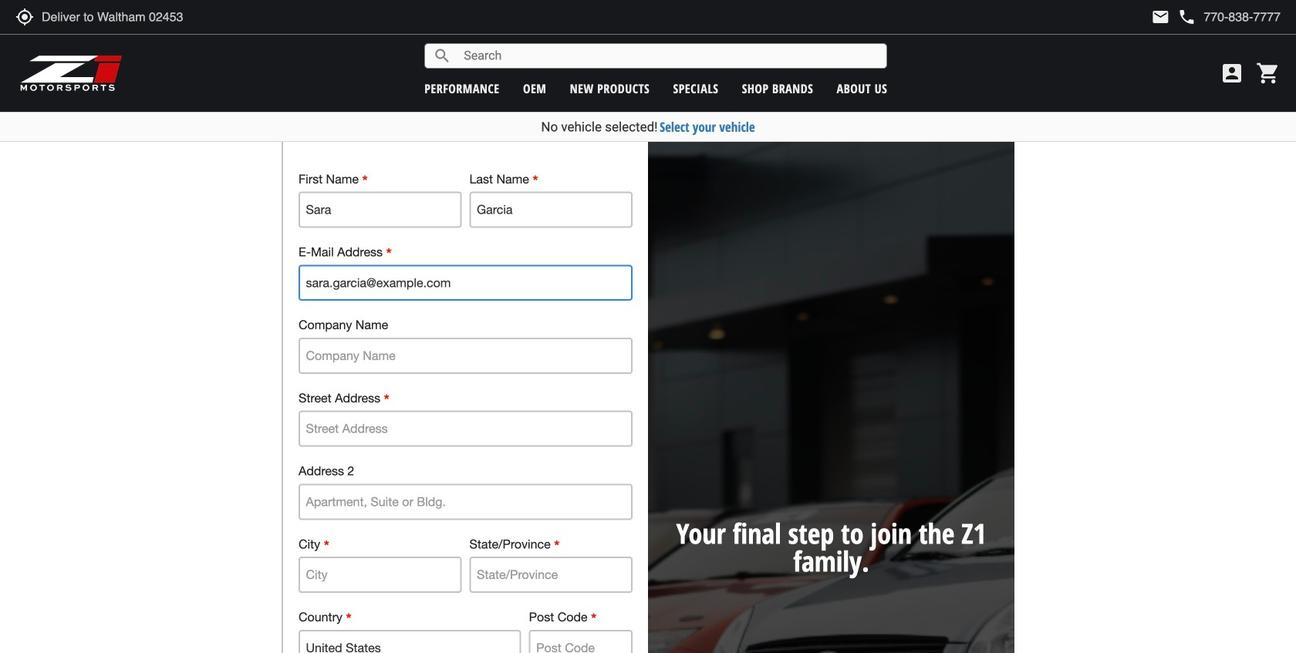 Task type: describe. For each thing, give the bounding box(es) containing it.
First Name text field
[[299, 192, 462, 228]]

State/​Province text field
[[470, 557, 633, 594]]

Street Address text field
[[299, 411, 633, 447]]

Search search field
[[452, 44, 887, 68]]

Apartment, Suite or Bldg. text field
[[299, 484, 633, 521]]

Last Name text field
[[470, 192, 633, 228]]



Task type: vqa. For each thing, say whether or not it's contained in the screenshot.
Z1 COMPANY LOGO
no



Task type: locate. For each thing, give the bounding box(es) containing it.
City text field
[[299, 557, 462, 594]]

Company Name text field
[[299, 338, 633, 374]]

Post Code text field
[[529, 631, 633, 654]]

z1 motorsports logo image
[[19, 54, 123, 93]]

E-Mail Address text field
[[299, 265, 633, 301]]



